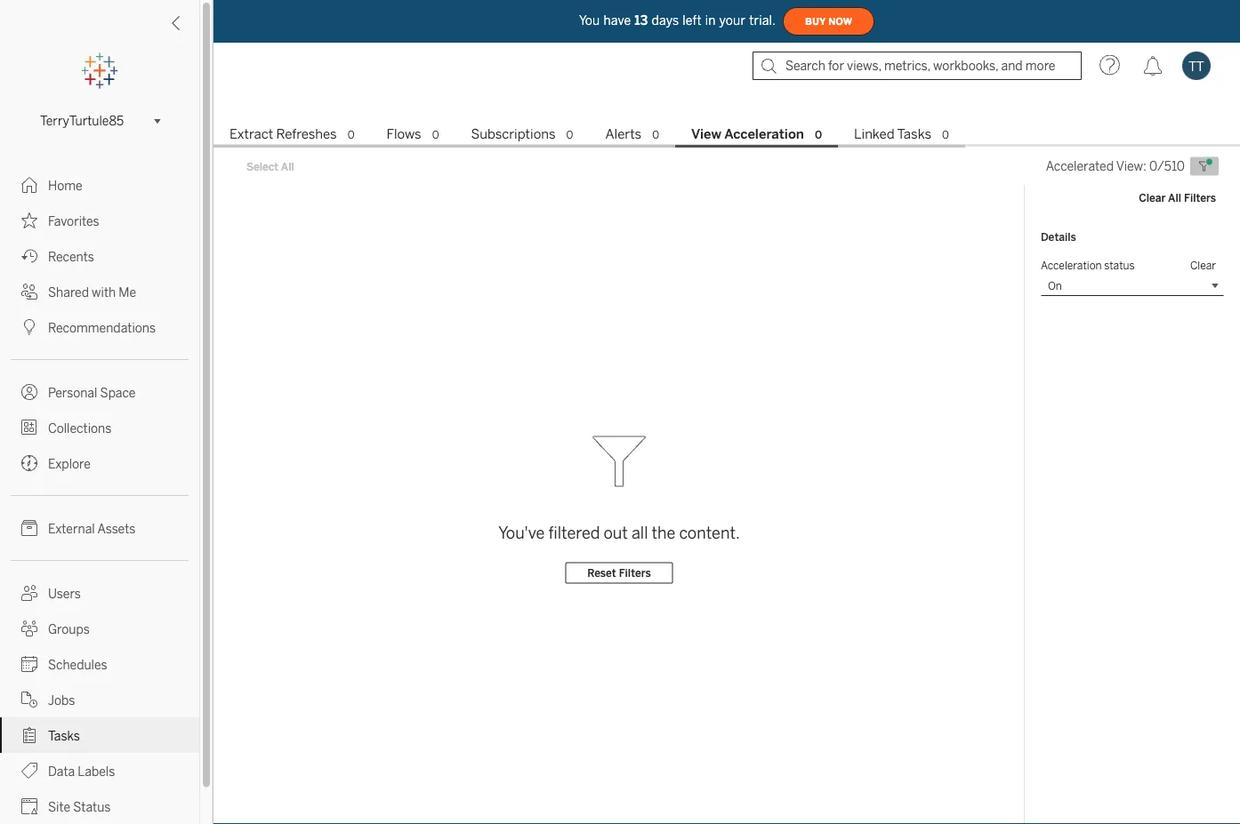 Task type: describe. For each thing, give the bounding box(es) containing it.
out
[[604, 524, 628, 543]]

0 for alerts
[[652, 129, 659, 141]]

recommendations
[[48, 321, 156, 335]]

users link
[[0, 576, 199, 611]]

data labels
[[48, 765, 115, 780]]

the
[[652, 524, 676, 543]]

linked
[[854, 126, 895, 142]]

reset filters
[[588, 567, 651, 580]]

0/510
[[1150, 159, 1185, 174]]

view
[[691, 126, 722, 142]]

content.
[[679, 524, 740, 543]]

accelerated view: 0/510
[[1046, 159, 1185, 174]]

trial.
[[749, 13, 776, 28]]

collections
[[48, 421, 112, 436]]

0 for extract refreshes
[[348, 129, 355, 141]]

navigation panel element
[[0, 53, 199, 825]]

explore link
[[0, 446, 199, 481]]

groups
[[48, 622, 90, 637]]

subscriptions
[[471, 126, 556, 142]]

you've
[[498, 524, 545, 543]]

clear for clear all filters
[[1139, 191, 1166, 204]]

you've filtered out all the content.
[[498, 524, 740, 543]]

buy now
[[805, 16, 853, 27]]

sub-spaces tab list
[[214, 125, 1240, 148]]

clear button
[[1183, 256, 1224, 274]]

on button
[[1041, 275, 1224, 296]]

buy now button
[[783, 7, 875, 36]]

status
[[73, 800, 111, 815]]

0 vertical spatial filters
[[1184, 191, 1216, 204]]

all for details
[[1168, 191, 1182, 204]]

linked tasks
[[854, 126, 932, 142]]

view acceleration
[[691, 126, 804, 142]]

buy
[[805, 16, 826, 27]]

external assets
[[48, 522, 136, 537]]

jobs
[[48, 694, 75, 708]]

details
[[1041, 231, 1077, 244]]

1 vertical spatial filters
[[619, 567, 651, 580]]

select all button
[[235, 156, 306, 177]]

left
[[683, 13, 702, 28]]

users
[[48, 587, 81, 602]]

shared
[[48, 285, 89, 300]]

flows
[[387, 126, 422, 142]]

me
[[119, 285, 136, 300]]

1 horizontal spatial acceleration
[[1041, 259, 1102, 272]]

site status
[[48, 800, 111, 815]]

external assets link
[[0, 511, 199, 546]]

shared with me
[[48, 285, 136, 300]]

collections link
[[0, 410, 199, 446]]

clear all filters button
[[1131, 187, 1224, 208]]

now
[[829, 16, 853, 27]]



Task type: locate. For each thing, give the bounding box(es) containing it.
0 horizontal spatial tasks
[[48, 729, 80, 744]]

space
[[100, 386, 136, 400]]

personal
[[48, 386, 97, 400]]

select
[[246, 160, 279, 173]]

filters down "0/510"
[[1184, 191, 1216, 204]]

your
[[720, 13, 746, 28]]

0 vertical spatial tasks
[[897, 126, 932, 142]]

recents
[[48, 250, 94, 264]]

reset
[[588, 567, 616, 580]]

select all
[[246, 160, 294, 173]]

acceleration up on
[[1041, 259, 1102, 272]]

accelerated
[[1046, 159, 1114, 174]]

0 for view acceleration
[[815, 129, 822, 141]]

groups link
[[0, 611, 199, 647]]

status
[[1105, 259, 1135, 272]]

0 for flows
[[432, 129, 439, 141]]

acceleration
[[724, 126, 804, 142], [1041, 259, 1102, 272]]

3 0 from the left
[[566, 129, 573, 141]]

0 horizontal spatial filters
[[619, 567, 651, 580]]

all inside select all "button"
[[281, 160, 294, 173]]

assets
[[97, 522, 136, 537]]

data labels link
[[0, 754, 199, 789]]

clear
[[1139, 191, 1166, 204], [1191, 259, 1216, 272]]

explore
[[48, 457, 91, 472]]

in
[[705, 13, 716, 28]]

tasks inside sub-spaces tab list
[[897, 126, 932, 142]]

site
[[48, 800, 70, 815]]

1 vertical spatial all
[[1168, 191, 1182, 204]]

filters right reset at the left bottom
[[619, 567, 651, 580]]

0 for subscriptions
[[566, 129, 573, 141]]

13
[[635, 13, 648, 28]]

recommendations link
[[0, 310, 199, 345]]

1 0 from the left
[[348, 129, 355, 141]]

data
[[48, 765, 75, 780]]

view:
[[1117, 159, 1147, 174]]

clear down "0/510"
[[1139, 191, 1166, 204]]

0 right refreshes
[[348, 129, 355, 141]]

refreshes
[[276, 126, 337, 142]]

clear for clear
[[1191, 259, 1216, 272]]

you have 13 days left in your trial.
[[579, 13, 776, 28]]

1 horizontal spatial clear
[[1191, 259, 1216, 272]]

0 horizontal spatial acceleration
[[724, 126, 804, 142]]

favorites link
[[0, 203, 199, 238]]

all
[[281, 160, 294, 173], [1168, 191, 1182, 204]]

alerts
[[606, 126, 642, 142]]

4 0 from the left
[[652, 129, 659, 141]]

0 left 'alerts'
[[566, 129, 573, 141]]

0 right flows
[[432, 129, 439, 141]]

jobs link
[[0, 683, 199, 718]]

home
[[48, 178, 83, 193]]

acceleration inside sub-spaces tab list
[[724, 126, 804, 142]]

schedules link
[[0, 647, 199, 683]]

personal space
[[48, 386, 136, 400]]

all inside clear all filters button
[[1168, 191, 1182, 204]]

favorites
[[48, 214, 99, 229]]

0 vertical spatial clear
[[1139, 191, 1166, 204]]

have
[[604, 13, 631, 28]]

1 horizontal spatial filters
[[1184, 191, 1216, 204]]

extract refreshes
[[230, 126, 337, 142]]

navigation containing extract refreshes
[[214, 121, 1240, 148]]

1 vertical spatial tasks
[[48, 729, 80, 744]]

terryturtule85 button
[[33, 110, 166, 132]]

you've filtered out all the content. main content
[[214, 89, 1240, 825]]

schedules
[[48, 658, 107, 673]]

6 0 from the left
[[942, 129, 949, 141]]

with
[[92, 285, 116, 300]]

filters
[[1184, 191, 1216, 204], [619, 567, 651, 580]]

shared with me link
[[0, 274, 199, 310]]

filtered
[[549, 524, 600, 543]]

0 vertical spatial all
[[281, 160, 294, 173]]

tasks right the "linked"
[[897, 126, 932, 142]]

Search for views, metrics, workbooks, and more text field
[[753, 52, 1082, 80]]

reset filters button
[[565, 563, 673, 584]]

all
[[632, 524, 648, 543]]

tasks link
[[0, 718, 199, 754]]

extract
[[230, 126, 273, 142]]

all for accelerated view: 0/510
[[281, 160, 294, 173]]

main navigation. press the up and down arrow keys to access links. element
[[0, 167, 199, 825]]

1 vertical spatial acceleration
[[1041, 259, 1102, 272]]

days
[[652, 13, 679, 28]]

all down "0/510"
[[1168, 191, 1182, 204]]

acceleration right view
[[724, 126, 804, 142]]

0 right 'alerts'
[[652, 129, 659, 141]]

0 right linked tasks
[[942, 129, 949, 141]]

labels
[[78, 765, 115, 780]]

home link
[[0, 167, 199, 203]]

0
[[348, 129, 355, 141], [432, 129, 439, 141], [566, 129, 573, 141], [652, 129, 659, 141], [815, 129, 822, 141], [942, 129, 949, 141]]

1 horizontal spatial all
[[1168, 191, 1182, 204]]

you
[[579, 13, 600, 28]]

0 horizontal spatial all
[[281, 160, 294, 173]]

on
[[1048, 279, 1062, 292]]

acceleration status
[[1041, 259, 1135, 272]]

0 vertical spatial acceleration
[[724, 126, 804, 142]]

all right the select
[[281, 160, 294, 173]]

terryturtule85
[[40, 114, 124, 128]]

0 left the "linked"
[[815, 129, 822, 141]]

0 for linked tasks
[[942, 129, 949, 141]]

external
[[48, 522, 95, 537]]

tasks
[[897, 126, 932, 142], [48, 729, 80, 744]]

0 horizontal spatial clear
[[1139, 191, 1166, 204]]

clear all filters
[[1139, 191, 1216, 204]]

tasks down jobs
[[48, 729, 80, 744]]

1 vertical spatial clear
[[1191, 259, 1216, 272]]

1 horizontal spatial tasks
[[897, 126, 932, 142]]

personal space link
[[0, 375, 199, 410]]

5 0 from the left
[[815, 129, 822, 141]]

clear down clear all filters on the right of page
[[1191, 259, 1216, 272]]

site status link
[[0, 789, 199, 825]]

2 0 from the left
[[432, 129, 439, 141]]

navigation
[[214, 121, 1240, 148]]

recents link
[[0, 238, 199, 274]]

tasks inside main navigation. press the up and down arrow keys to access links. element
[[48, 729, 80, 744]]



Task type: vqa. For each thing, say whether or not it's contained in the screenshot.
'shared'
yes



